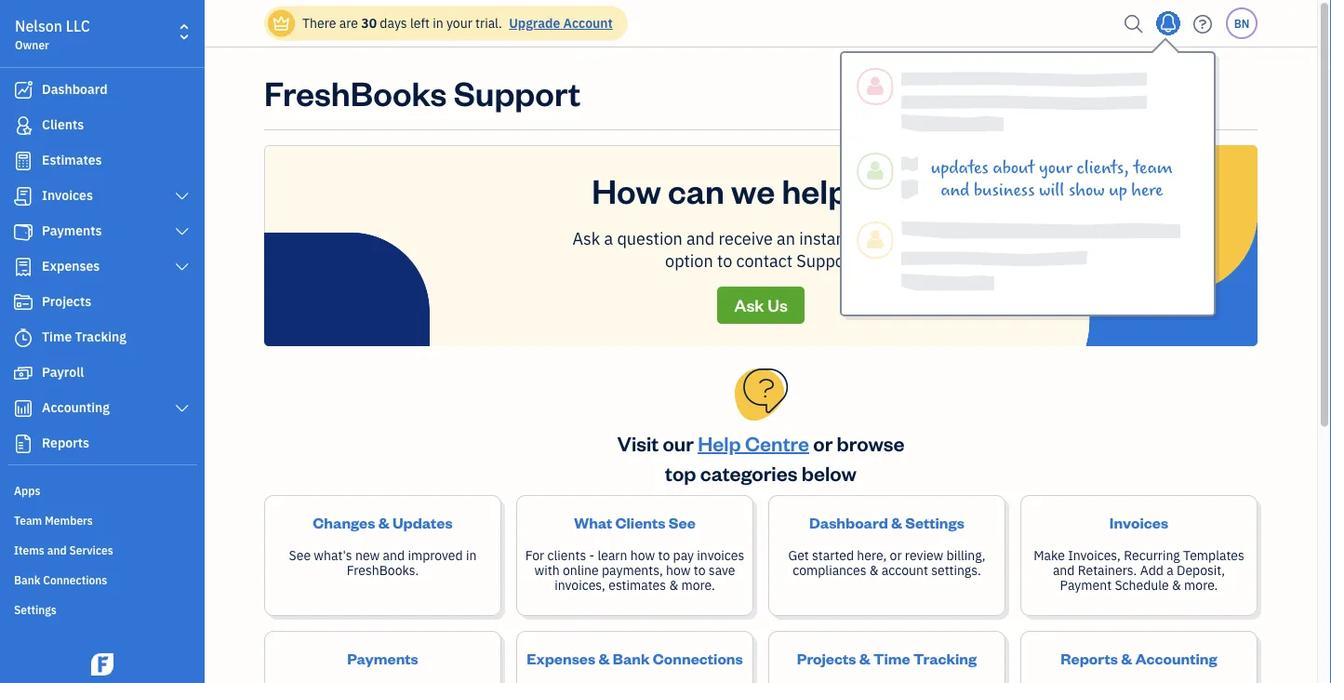 Task type: describe. For each thing, give the bounding box(es) containing it.
here,
[[858, 547, 887, 564]]

support inside ask a question and receive an instant answer, with option to contact support
[[797, 249, 857, 271]]

llc
[[66, 16, 90, 36]]

dashboard link
[[5, 74, 199, 107]]

see inside "see what's new and improved in freshbooks."
[[289, 547, 311, 564]]

& inside get started here, or review billing, compliances & account settings.
[[870, 562, 879, 579]]

and inside "see what's new and improved in freshbooks."
[[383, 547, 405, 564]]

owner
[[15, 37, 49, 52]]

report image
[[12, 435, 34, 453]]

1 horizontal spatial tracking
[[914, 648, 977, 668]]

estimate image
[[12, 152, 34, 170]]

expenses for expenses & bank connections
[[527, 648, 596, 668]]

freshbooks
[[264, 70, 447, 114]]

0 vertical spatial support
[[454, 70, 581, 114]]

client image
[[12, 116, 34, 135]]

time tracking
[[42, 328, 127, 345]]

payments link for expenses link
[[5, 215, 199, 249]]

payment
[[1061, 577, 1112, 594]]

chevron large down image for invoices
[[174, 189, 191, 204]]

freshbooks.
[[347, 562, 419, 579]]

new
[[356, 547, 380, 564]]

for clients - learn how to pay invoices with online payments, how to save invoices, estimates & more.
[[526, 547, 745, 594]]

0 vertical spatial your
[[447, 14, 473, 32]]

receive
[[719, 227, 773, 249]]

1 horizontal spatial how
[[667, 562, 691, 579]]

projects link
[[5, 286, 199, 319]]

are
[[339, 14, 358, 32]]

changes
[[313, 512, 376, 532]]

what clients see
[[574, 512, 696, 532]]

settings link
[[5, 595, 199, 623]]

changes & updates
[[313, 512, 453, 532]]

freshbooks image
[[87, 653, 117, 676]]

an
[[777, 227, 796, 249]]

nelson llc owner
[[15, 16, 90, 52]]

dashboard for dashboard
[[42, 81, 108, 98]]

deposit,
[[1177, 562, 1226, 579]]

invoice image
[[12, 187, 34, 206]]

estimates link
[[5, 144, 199, 178]]

online
[[563, 562, 599, 579]]

we
[[732, 168, 776, 212]]

accounting inside main element
[[42, 399, 110, 416]]

reports link
[[5, 427, 199, 461]]

up
[[1110, 180, 1128, 201]]

estimates
[[42, 151, 102, 168]]

ask for ask a question and receive an instant answer, with option to contact support
[[573, 227, 601, 249]]

payments,
[[602, 562, 663, 579]]

1 horizontal spatial to
[[694, 562, 706, 579]]

a inside make invoices, recurring templates and retainers. add a deposit, payment schedule & more.
[[1167, 562, 1174, 579]]

days
[[380, 14, 407, 32]]

a inside ask a question and receive an instant answer, with option to contact support
[[605, 227, 614, 249]]

reports & accounting
[[1061, 648, 1218, 668]]

expenses & bank connections link
[[517, 631, 754, 683]]

bn
[[1235, 16, 1250, 31]]

more. inside for clients - learn how to pay invoices with online payments, how to save invoices, estimates & more.
[[682, 577, 716, 594]]

project image
[[12, 293, 34, 312]]

accounting link
[[5, 392, 199, 425]]

our
[[663, 430, 694, 456]]

show
[[1069, 180, 1105, 201]]

you?
[[856, 168, 931, 212]]

account
[[882, 562, 929, 579]]

pay
[[673, 547, 694, 564]]

below
[[802, 459, 857, 486]]

-
[[590, 547, 595, 564]]

reports for reports & accounting
[[1061, 648, 1119, 668]]

projects & time tracking link
[[769, 631, 1006, 683]]

or inside get started here, or review billing, compliances & account settings.
[[890, 547, 902, 564]]

left
[[410, 14, 430, 32]]

bn button
[[1227, 7, 1258, 39]]

tracking inside main element
[[75, 328, 127, 345]]

payments inside main element
[[42, 222, 102, 239]]

schedule
[[1115, 577, 1170, 594]]

settings inside main element
[[14, 602, 57, 617]]

retainers.
[[1079, 562, 1138, 579]]

or inside 'visit our help centre or browse top categories below'
[[814, 430, 833, 456]]

updates
[[932, 158, 989, 178]]

notifications image
[[1154, 5, 1184, 42]]

can
[[668, 168, 725, 212]]

us
[[768, 294, 788, 316]]

1 horizontal spatial settings
[[906, 512, 965, 532]]

visit our help centre or browse top categories below
[[618, 430, 905, 486]]

clients
[[548, 547, 587, 564]]

team
[[14, 513, 42, 528]]

templates
[[1184, 547, 1245, 564]]

projects for projects & time tracking
[[798, 648, 857, 668]]

what
[[574, 512, 613, 532]]

freshbooks support
[[264, 70, 581, 114]]

bank connections link
[[5, 565, 199, 593]]

updates about your clients, team and business will show up here
[[932, 158, 1174, 201]]

answer,
[[856, 227, 913, 249]]

payroll link
[[5, 356, 199, 390]]

ask for ask us
[[735, 294, 765, 316]]

items and services
[[14, 543, 113, 558]]

invoices
[[697, 547, 745, 564]]

with for how can we help you?
[[917, 227, 950, 249]]

get
[[789, 547, 810, 564]]

question
[[617, 227, 683, 249]]

1 vertical spatial clients
[[616, 512, 666, 532]]

how
[[592, 168, 662, 212]]

projects for projects
[[42, 293, 91, 310]]

about
[[993, 158, 1035, 178]]

team members link
[[5, 505, 199, 533]]

to inside ask a question and receive an instant answer, with option to contact support
[[718, 249, 733, 271]]

account
[[564, 14, 613, 32]]



Task type: locate. For each thing, give the bounding box(es) containing it.
0 vertical spatial bank
[[14, 572, 40, 587]]

search image
[[1120, 10, 1150, 38]]

there are 30 days left in your trial. upgrade account
[[303, 14, 613, 32]]

ask us button
[[718, 287, 805, 324]]

items and services link
[[5, 535, 199, 563]]

save
[[709, 562, 736, 579]]

how
[[631, 547, 655, 564], [667, 562, 691, 579]]

or right here,
[[890, 547, 902, 564]]

reports inside main element
[[42, 434, 89, 451]]

and inside "updates about your clients, team and business will show up here"
[[941, 180, 970, 201]]

option
[[666, 249, 714, 271]]

0 vertical spatial tracking
[[75, 328, 127, 345]]

0 vertical spatial dashboard
[[42, 81, 108, 98]]

1 more. from the left
[[682, 577, 716, 594]]

ask inside ask a question and receive an instant answer, with option to contact support
[[573, 227, 601, 249]]

1 horizontal spatial more.
[[1185, 577, 1219, 594]]

1 horizontal spatial or
[[890, 547, 902, 564]]

0 vertical spatial invoices
[[42, 187, 93, 204]]

make invoices, recurring templates and retainers. add a deposit, payment schedule & more.
[[1034, 547, 1245, 594]]

time down account on the right of page
[[874, 648, 911, 668]]

0 horizontal spatial time
[[42, 328, 72, 345]]

ask down how
[[573, 227, 601, 249]]

0 horizontal spatial ask
[[573, 227, 601, 249]]

& inside for clients - learn how to pay invoices with online payments, how to save invoices, estimates & more.
[[670, 577, 679, 594]]

reports
[[42, 434, 89, 451], [1061, 648, 1119, 668]]

here
[[1132, 180, 1164, 201]]

to
[[718, 249, 733, 271], [659, 547, 670, 564], [694, 562, 706, 579]]

1 horizontal spatial expenses
[[527, 648, 596, 668]]

0 horizontal spatial with
[[535, 562, 560, 579]]

0 horizontal spatial support
[[454, 70, 581, 114]]

clients link
[[5, 109, 199, 142]]

and right items on the bottom left of page
[[47, 543, 67, 558]]

more. down templates
[[1185, 577, 1219, 594]]

& inside make invoices, recurring templates and retainers. add a deposit, payment schedule & more.
[[1173, 577, 1182, 594]]

chevron large down image
[[174, 224, 191, 239]]

0 horizontal spatial payments link
[[5, 215, 199, 249]]

1 vertical spatial bank
[[613, 648, 650, 668]]

1 vertical spatial expenses
[[527, 648, 596, 668]]

support down upgrade
[[454, 70, 581, 114]]

chevron large down image
[[174, 189, 191, 204], [174, 260, 191, 275], [174, 401, 191, 416]]

0 vertical spatial ask
[[573, 227, 601, 249]]

0 horizontal spatial tracking
[[75, 328, 127, 345]]

0 vertical spatial settings
[[906, 512, 965, 532]]

expenses inside expenses & bank connections link
[[527, 648, 596, 668]]

1 vertical spatial chevron large down image
[[174, 260, 191, 275]]

see up pay
[[669, 512, 696, 532]]

expenses down invoices,
[[527, 648, 596, 668]]

with right answer,
[[917, 227, 950, 249]]

clients up learn
[[616, 512, 666, 532]]

your up the will
[[1040, 158, 1073, 178]]

1 vertical spatial settings
[[14, 602, 57, 617]]

team members
[[14, 513, 93, 528]]

how left save
[[667, 562, 691, 579]]

0 horizontal spatial a
[[605, 227, 614, 249]]

0 vertical spatial with
[[917, 227, 950, 249]]

0 vertical spatial time
[[42, 328, 72, 345]]

in for improved
[[466, 547, 477, 564]]

there
[[303, 14, 336, 32]]

payroll
[[42, 363, 84, 381]]

dashboard for dashboard & settings
[[810, 512, 889, 532]]

1 horizontal spatial projects
[[798, 648, 857, 668]]

0 vertical spatial clients
[[42, 116, 84, 133]]

payments link down freshbooks. at the bottom left of page
[[264, 631, 502, 683]]

settings.
[[932, 562, 982, 579]]

1 vertical spatial invoices
[[1110, 512, 1169, 532]]

with inside for clients - learn how to pay invoices with online payments, how to save invoices, estimates & more.
[[535, 562, 560, 579]]

invoices,
[[1069, 547, 1122, 564]]

bank connections
[[14, 572, 107, 587]]

upgrade
[[509, 14, 561, 32]]

0 horizontal spatial in
[[433, 14, 444, 32]]

improved
[[408, 547, 463, 564]]

0 horizontal spatial accounting
[[42, 399, 110, 416]]

to left pay
[[659, 547, 670, 564]]

chevron large down image inside expenses link
[[174, 260, 191, 275]]

in right left
[[433, 14, 444, 32]]

services
[[69, 543, 113, 558]]

dashboard up the 'clients' link
[[42, 81, 108, 98]]

invoices inside invoices "link"
[[42, 187, 93, 204]]

go to help image
[[1189, 10, 1218, 38]]

upgrade account link
[[506, 14, 613, 32]]

0 horizontal spatial connections
[[43, 572, 107, 587]]

to down "receive"
[[718, 249, 733, 271]]

see left what's
[[289, 547, 311, 564]]

to left save
[[694, 562, 706, 579]]

bank inside main element
[[14, 572, 40, 587]]

1 vertical spatial ask
[[735, 294, 765, 316]]

browse
[[837, 430, 905, 456]]

1 horizontal spatial time
[[874, 648, 911, 668]]

accounting
[[42, 399, 110, 416], [1136, 648, 1218, 668]]

clients inside main element
[[42, 116, 84, 133]]

apps
[[14, 483, 40, 498]]

timer image
[[12, 329, 34, 347]]

compliances
[[793, 562, 867, 579]]

projects inside main element
[[42, 293, 91, 310]]

invoices up recurring
[[1110, 512, 1169, 532]]

1 chevron large down image from the top
[[174, 189, 191, 204]]

expenses
[[42, 257, 100, 275], [527, 648, 596, 668]]

1 vertical spatial payments
[[347, 648, 419, 668]]

instant
[[800, 227, 852, 249]]

1 vertical spatial reports
[[1061, 648, 1119, 668]]

expenses for expenses
[[42, 257, 100, 275]]

1 vertical spatial connections
[[653, 648, 743, 668]]

0 horizontal spatial your
[[447, 14, 473, 32]]

what's
[[314, 547, 352, 564]]

expenses & bank connections
[[527, 648, 743, 668]]

1 horizontal spatial support
[[797, 249, 857, 271]]

chevron large down image inside accounting link
[[174, 401, 191, 416]]

0 horizontal spatial invoices
[[42, 187, 93, 204]]

2 chevron large down image from the top
[[174, 260, 191, 275]]

0 horizontal spatial to
[[659, 547, 670, 564]]

help
[[782, 168, 849, 212]]

more. inside make invoices, recurring templates and retainers. add a deposit, payment schedule & more.
[[1185, 577, 1219, 594]]

0 vertical spatial payments link
[[5, 215, 199, 249]]

members
[[45, 513, 93, 528]]

0 horizontal spatial or
[[814, 430, 833, 456]]

expenses inside expenses link
[[42, 257, 100, 275]]

with inside ask a question and receive an instant answer, with option to contact support
[[917, 227, 950, 249]]

1 horizontal spatial invoices
[[1110, 512, 1169, 532]]

top
[[666, 459, 697, 486]]

1 vertical spatial dashboard
[[810, 512, 889, 532]]

1 horizontal spatial reports
[[1061, 648, 1119, 668]]

payments link down invoices "link"
[[5, 215, 199, 249]]

and up option
[[687, 227, 715, 249]]

0 vertical spatial in
[[433, 14, 444, 32]]

accounting down 'payroll'
[[42, 399, 110, 416]]

apps link
[[5, 476, 199, 504]]

nelson
[[15, 16, 62, 36]]

ask left us
[[735, 294, 765, 316]]

payments down invoices "link"
[[42, 222, 102, 239]]

chevron large down image down chevron large down icon
[[174, 260, 191, 275]]

0 vertical spatial accounting
[[42, 399, 110, 416]]

dashboard inside main element
[[42, 81, 108, 98]]

reports right 'report' icon
[[42, 434, 89, 451]]

time inside main element
[[42, 328, 72, 345]]

and left retainers.
[[1054, 562, 1075, 579]]

invoices link
[[5, 180, 199, 213]]

settings
[[906, 512, 965, 532], [14, 602, 57, 617]]

crown image
[[272, 13, 291, 33]]

projects & time tracking
[[798, 648, 977, 668]]

1 horizontal spatial dashboard
[[810, 512, 889, 532]]

settings up review
[[906, 512, 965, 532]]

0 vertical spatial payments
[[42, 222, 102, 239]]

connections down save
[[653, 648, 743, 668]]

chevron large down image for accounting
[[174, 401, 191, 416]]

in
[[433, 14, 444, 32], [466, 547, 477, 564]]

in right improved
[[466, 547, 477, 564]]

1 horizontal spatial clients
[[616, 512, 666, 532]]

how up estimates
[[631, 547, 655, 564]]

1 vertical spatial payments link
[[264, 631, 502, 683]]

or up below
[[814, 430, 833, 456]]

clients up estimates
[[42, 116, 84, 133]]

ask us
[[735, 294, 788, 316]]

expenses link
[[5, 250, 199, 284]]

1 horizontal spatial payments link
[[264, 631, 502, 683]]

your
[[447, 14, 473, 32], [1040, 158, 1073, 178]]

0 horizontal spatial clients
[[42, 116, 84, 133]]

in inside "see what's new and improved in freshbooks."
[[466, 547, 477, 564]]

1 horizontal spatial ask
[[735, 294, 765, 316]]

tracking down settings.
[[914, 648, 977, 668]]

0 horizontal spatial reports
[[42, 434, 89, 451]]

ask
[[573, 227, 601, 249], [735, 294, 765, 316]]

0 horizontal spatial dashboard
[[42, 81, 108, 98]]

business
[[974, 180, 1035, 201]]

0 horizontal spatial payments
[[42, 222, 102, 239]]

chevron large down image up chevron large down icon
[[174, 189, 191, 204]]

0 horizontal spatial settings
[[14, 602, 57, 617]]

30
[[361, 14, 377, 32]]

1 horizontal spatial a
[[1167, 562, 1174, 579]]

accounting down schedule
[[1136, 648, 1218, 668]]

help
[[698, 430, 742, 456]]

reports down payment at the bottom right of the page
[[1061, 648, 1119, 668]]

items
[[14, 543, 45, 558]]

ask a question and receive an instant answer, with option to contact support
[[573, 227, 950, 271]]

0 horizontal spatial expenses
[[42, 257, 100, 275]]

0 vertical spatial connections
[[43, 572, 107, 587]]

expense image
[[12, 258, 34, 276]]

billing,
[[947, 547, 986, 564]]

invoices down estimates
[[42, 187, 93, 204]]

chart image
[[12, 399, 34, 418]]

get started here, or review billing, compliances & account settings.
[[789, 547, 986, 579]]

support down instant on the top right of the page
[[797, 249, 857, 271]]

1 vertical spatial with
[[535, 562, 560, 579]]

&
[[379, 512, 390, 532], [892, 512, 903, 532], [870, 562, 879, 579], [670, 577, 679, 594], [1173, 577, 1182, 594], [599, 648, 610, 668], [860, 648, 871, 668], [1122, 648, 1133, 668]]

and inside ask a question and receive an instant answer, with option to contact support
[[687, 227, 715, 249]]

clients,
[[1077, 158, 1130, 178]]

2 vertical spatial chevron large down image
[[174, 401, 191, 416]]

more. down pay
[[682, 577, 716, 594]]

1 vertical spatial in
[[466, 547, 477, 564]]

1 vertical spatial a
[[1167, 562, 1174, 579]]

dashboard up started
[[810, 512, 889, 532]]

1 horizontal spatial with
[[917, 227, 950, 249]]

1 vertical spatial accounting
[[1136, 648, 1218, 668]]

and right the new
[[383, 547, 405, 564]]

and inside main element
[[47, 543, 67, 558]]

a left question
[[605, 227, 614, 249]]

review
[[906, 547, 944, 564]]

reports & accounting link
[[1021, 631, 1258, 683]]

0 vertical spatial chevron large down image
[[174, 189, 191, 204]]

and down updates
[[941, 180, 970, 201]]

payments
[[42, 222, 102, 239], [347, 648, 419, 668]]

0 horizontal spatial more.
[[682, 577, 716, 594]]

projects down compliances
[[798, 648, 857, 668]]

for
[[526, 547, 545, 564]]

with left online
[[535, 562, 560, 579]]

payment image
[[12, 222, 34, 241]]

dashboard image
[[12, 81, 34, 100]]

with for what clients see
[[535, 562, 560, 579]]

0 horizontal spatial bank
[[14, 572, 40, 587]]

0 vertical spatial expenses
[[42, 257, 100, 275]]

main element
[[0, 0, 251, 683]]

1 horizontal spatial see
[[669, 512, 696, 532]]

2 more. from the left
[[1185, 577, 1219, 594]]

help centre link
[[698, 430, 810, 456]]

time
[[42, 328, 72, 345], [874, 648, 911, 668]]

payments link for expenses & bank connections link
[[264, 631, 502, 683]]

reports for reports
[[42, 434, 89, 451]]

1 vertical spatial or
[[890, 547, 902, 564]]

money image
[[12, 364, 34, 383]]

tracking down projects link
[[75, 328, 127, 345]]

2 horizontal spatial to
[[718, 249, 733, 271]]

expenses right expense 'image'
[[42, 257, 100, 275]]

1 horizontal spatial payments
[[347, 648, 419, 668]]

clients
[[42, 116, 84, 133], [616, 512, 666, 532]]

categories
[[701, 459, 798, 486]]

1 horizontal spatial in
[[466, 547, 477, 564]]

payments down freshbooks. at the bottom left of page
[[347, 648, 419, 668]]

1 horizontal spatial bank
[[613, 648, 650, 668]]

bank down items on the bottom left of page
[[14, 572, 40, 587]]

centre
[[746, 430, 810, 456]]

1 vertical spatial projects
[[798, 648, 857, 668]]

learn
[[598, 547, 628, 564]]

0 vertical spatial reports
[[42, 434, 89, 451]]

chevron large down image down payroll link on the bottom
[[174, 401, 191, 416]]

chevron large down image for expenses
[[174, 260, 191, 275]]

connections down the items and services
[[43, 572, 107, 587]]

add
[[1141, 562, 1164, 579]]

1 vertical spatial see
[[289, 547, 311, 564]]

ask inside button
[[735, 294, 765, 316]]

1 vertical spatial your
[[1040, 158, 1073, 178]]

your left trial.
[[447, 14, 473, 32]]

started
[[813, 547, 855, 564]]

projects up time tracking
[[42, 293, 91, 310]]

3 chevron large down image from the top
[[174, 401, 191, 416]]

1 vertical spatial support
[[797, 249, 857, 271]]

chevron large down image inside invoices "link"
[[174, 189, 191, 204]]

visit
[[618, 430, 659, 456]]

a
[[605, 227, 614, 249], [1167, 562, 1174, 579]]

dashboard & settings
[[810, 512, 965, 532]]

invoices,
[[555, 577, 606, 594]]

1 vertical spatial tracking
[[914, 648, 977, 668]]

0 horizontal spatial see
[[289, 547, 311, 564]]

0 vertical spatial or
[[814, 430, 833, 456]]

your inside "updates about your clients, team and business will show up here"
[[1040, 158, 1073, 178]]

and inside make invoices, recurring templates and retainers. add a deposit, payment schedule & more.
[[1054, 562, 1075, 579]]

0 horizontal spatial projects
[[42, 293, 91, 310]]

1 horizontal spatial accounting
[[1136, 648, 1218, 668]]

0 vertical spatial a
[[605, 227, 614, 249]]

0 horizontal spatial how
[[631, 547, 655, 564]]

1 horizontal spatial your
[[1040, 158, 1073, 178]]

connections inside main element
[[43, 572, 107, 587]]

1 horizontal spatial connections
[[653, 648, 743, 668]]

time right timer 'image'
[[42, 328, 72, 345]]

in for left
[[433, 14, 444, 32]]

settings down bank connections
[[14, 602, 57, 617]]

1 vertical spatial time
[[874, 648, 911, 668]]

bank down estimates
[[613, 648, 650, 668]]

0 vertical spatial see
[[669, 512, 696, 532]]

a right the add
[[1167, 562, 1174, 579]]

0 vertical spatial projects
[[42, 293, 91, 310]]



Task type: vqa. For each thing, say whether or not it's contained in the screenshot.
chart icon
yes



